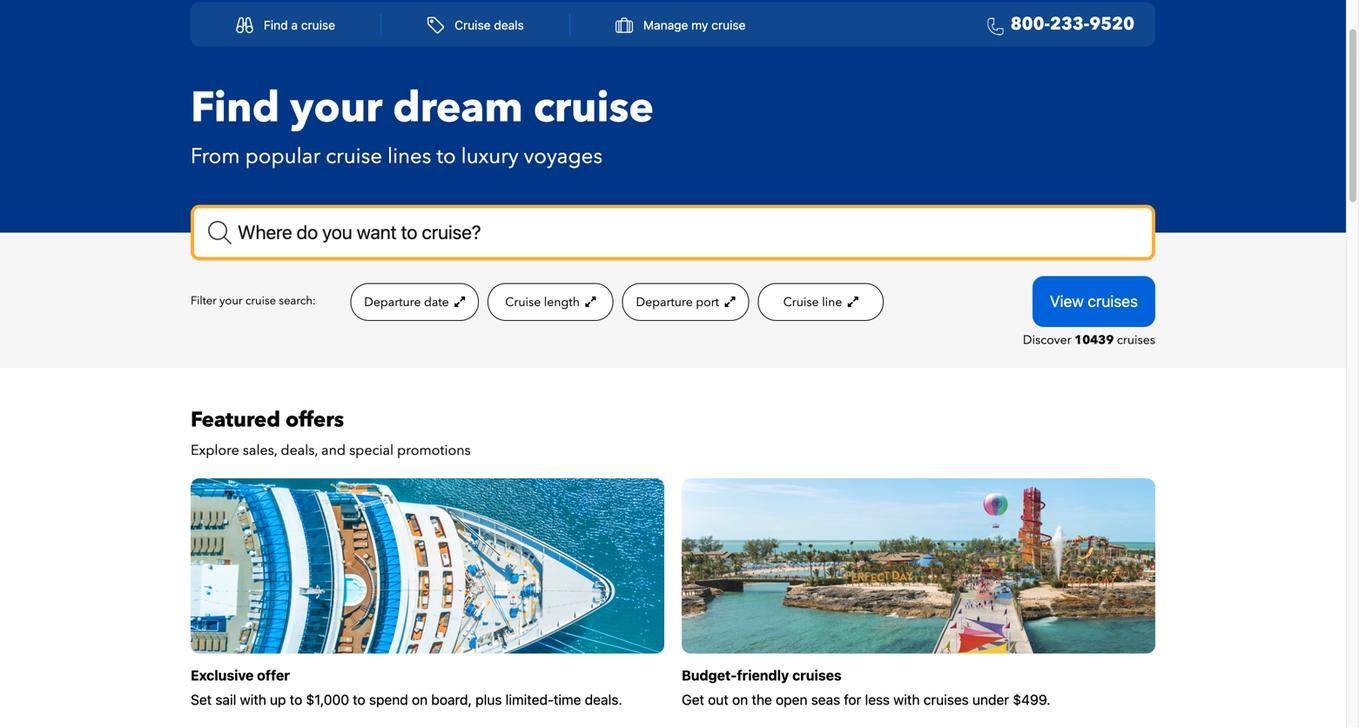 Task type: describe. For each thing, give the bounding box(es) containing it.
port
[[696, 294, 719, 311]]

sales,
[[243, 441, 277, 460]]

lines
[[388, 142, 431, 171]]

popular
[[245, 142, 321, 171]]

seas
[[811, 692, 840, 709]]

cruise for find a cruise
[[301, 18, 335, 32]]

cheap cruises image
[[682, 479, 1155, 654]]

my
[[692, 18, 708, 32]]

limited-
[[506, 692, 554, 709]]

deals,
[[281, 441, 318, 460]]

with inside 'exclusive offer set sail with up to $1,000 to spend on board, plus limited-time deals.'
[[240, 692, 266, 709]]

$499.
[[1013, 692, 1051, 709]]

discover
[[1023, 332, 1072, 348]]

for
[[844, 692, 861, 709]]

offer
[[257, 668, 290, 684]]

expand image for departure port
[[722, 296, 735, 308]]

view cruises
[[1050, 292, 1138, 311]]

special
[[349, 441, 394, 460]]

10439
[[1075, 332, 1114, 348]]

cruise left lines at the left of the page
[[326, 142, 382, 171]]

expand image
[[583, 296, 596, 308]]

cruise up "voyages"
[[534, 80, 654, 137]]

featured
[[191, 406, 280, 435]]

offers
[[286, 406, 344, 435]]

departure for departure port
[[636, 294, 693, 311]]

sail
[[215, 692, 236, 709]]

promotions
[[397, 441, 471, 460]]

dream
[[393, 80, 523, 137]]

800-233-9520 link
[[980, 12, 1135, 37]]

cruise for cruise deals
[[455, 18, 491, 32]]

filter
[[191, 293, 217, 309]]

manage my cruise
[[643, 18, 746, 32]]

find a cruise link
[[217, 8, 354, 42]]

to for offer
[[353, 692, 365, 709]]

cruises left the under
[[924, 692, 969, 709]]

find your dream cruise from popular cruise lines to luxury voyages
[[191, 80, 654, 171]]

cruise deals link
[[408, 8, 543, 42]]

your for filter
[[219, 293, 243, 309]]

find for a
[[264, 18, 288, 32]]

filter your cruise search:
[[191, 293, 316, 309]]

from
[[191, 142, 240, 171]]

cruises up 10439
[[1088, 292, 1138, 311]]

cruise length
[[505, 294, 583, 311]]

exclusive
[[191, 668, 254, 684]]

your for find
[[290, 80, 382, 137]]

departure port button
[[622, 284, 749, 321]]

800-233-9520
[[1011, 12, 1135, 36]]

up
[[270, 692, 286, 709]]

departure port
[[636, 294, 722, 311]]

view
[[1050, 292, 1084, 311]]

and
[[321, 441, 346, 460]]

plus
[[476, 692, 502, 709]]

expand image for departure date
[[452, 296, 465, 308]]

get
[[682, 692, 704, 709]]

cruise line
[[783, 294, 845, 311]]

the
[[752, 692, 772, 709]]

deals.
[[585, 692, 622, 709]]

out
[[708, 692, 729, 709]]

departure for departure date
[[364, 294, 421, 311]]

search:
[[279, 293, 316, 309]]

friendly
[[737, 668, 789, 684]]



Task type: vqa. For each thing, say whether or not it's contained in the screenshot.
Open the departure port cruise search filter menu image
no



Task type: locate. For each thing, give the bounding box(es) containing it.
discover 10439 cruises
[[1023, 332, 1155, 348]]

0 horizontal spatial on
[[412, 692, 428, 709]]

cruise right my
[[712, 18, 746, 32]]

board,
[[431, 692, 472, 709]]

exclusive offer set sail with up to $1,000 to spend on board, plus limited-time deals.
[[191, 668, 622, 709]]

None field
[[191, 205, 1155, 261]]

cruise right 'a'
[[301, 18, 335, 32]]

less
[[865, 692, 890, 709]]

0 horizontal spatial your
[[219, 293, 243, 309]]

233-
[[1050, 12, 1090, 36]]

2 on from the left
[[732, 692, 748, 709]]

cruise left "search:"
[[245, 293, 276, 309]]

travel menu navigation
[[191, 2, 1155, 47]]

to for your
[[437, 142, 456, 171]]

cruise inside button
[[505, 294, 541, 311]]

expand image
[[452, 296, 465, 308], [722, 296, 735, 308], [845, 296, 858, 308]]

departure left the date
[[364, 294, 421, 311]]

2 departure from the left
[[636, 294, 693, 311]]

expand image inside the departure date button
[[452, 296, 465, 308]]

to left spend
[[353, 692, 365, 709]]

departure
[[364, 294, 421, 311], [636, 294, 693, 311]]

to inside find your dream cruise from popular cruise lines to luxury voyages
[[437, 142, 456, 171]]

on left the
[[732, 692, 748, 709]]

cruise
[[455, 18, 491, 32], [505, 294, 541, 311], [783, 294, 819, 311]]

departure inside button
[[364, 294, 421, 311]]

expand image right line
[[845, 296, 858, 308]]

cruise left line
[[783, 294, 819, 311]]

1 horizontal spatial departure
[[636, 294, 693, 311]]

with left up
[[240, 692, 266, 709]]

expand image right port
[[722, 296, 735, 308]]

length
[[544, 294, 580, 311]]

line
[[822, 294, 842, 311]]

open
[[776, 692, 808, 709]]

your
[[290, 80, 382, 137], [219, 293, 243, 309]]

cruise for filter your cruise search:
[[245, 293, 276, 309]]

1 expand image from the left
[[452, 296, 465, 308]]

2 horizontal spatial to
[[437, 142, 456, 171]]

1 horizontal spatial cruise
[[505, 294, 541, 311]]

0 horizontal spatial departure
[[364, 294, 421, 311]]

cruise line button
[[758, 284, 884, 321]]

manage
[[643, 18, 688, 32]]

deals
[[494, 18, 524, 32]]

find for your
[[191, 80, 280, 137]]

featured offers explore sales, deals, and special promotions
[[191, 406, 471, 460]]

2 expand image from the left
[[722, 296, 735, 308]]

cruise left length
[[505, 294, 541, 311]]

2 with from the left
[[894, 692, 920, 709]]

cruise for manage my cruise
[[712, 18, 746, 32]]

0 horizontal spatial cruise
[[455, 18, 491, 32]]

cruise length button
[[488, 284, 613, 321]]

with right the less
[[894, 692, 920, 709]]

find left 'a'
[[264, 18, 288, 32]]

departure date
[[364, 294, 452, 311]]

cruises
[[1088, 292, 1138, 311], [1117, 332, 1155, 348], [792, 668, 842, 684], [924, 692, 969, 709]]

1 vertical spatial your
[[219, 293, 243, 309]]

budget-
[[682, 668, 737, 684]]

departure left port
[[636, 294, 693, 311]]

0 horizontal spatial with
[[240, 692, 266, 709]]

cruises right 10439
[[1117, 332, 1155, 348]]

find up the from
[[191, 80, 280, 137]]

spend
[[369, 692, 408, 709]]

1 horizontal spatial on
[[732, 692, 748, 709]]

cruise inside travel menu navigation
[[455, 18, 491, 32]]

find inside find your dream cruise from popular cruise lines to luxury voyages
[[191, 80, 280, 137]]

your inside find your dream cruise from popular cruise lines to luxury voyages
[[290, 80, 382, 137]]

cruise sale image
[[191, 479, 664, 654]]

cruises up 'seas'
[[792, 668, 842, 684]]

3 expand image from the left
[[845, 296, 858, 308]]

on inside budget-friendly cruises get out on the open seas for less with cruises under $499.
[[732, 692, 748, 709]]

your up "popular"
[[290, 80, 382, 137]]

1 horizontal spatial expand image
[[722, 296, 735, 308]]

cruise inside button
[[783, 294, 819, 311]]

1 horizontal spatial to
[[353, 692, 365, 709]]

Where do you want to cruise? text field
[[191, 205, 1155, 261]]

with inside budget-friendly cruises get out on the open seas for less with cruises under $499.
[[894, 692, 920, 709]]

cruise deals
[[455, 18, 524, 32]]

find
[[264, 18, 288, 32], [191, 80, 280, 137]]

cruise
[[301, 18, 335, 32], [712, 18, 746, 32], [534, 80, 654, 137], [326, 142, 382, 171], [245, 293, 276, 309]]

to right up
[[290, 692, 302, 709]]

1 horizontal spatial your
[[290, 80, 382, 137]]

1 departure from the left
[[364, 294, 421, 311]]

expand image right the date
[[452, 296, 465, 308]]

departure date button
[[350, 284, 479, 321]]

0 vertical spatial find
[[264, 18, 288, 32]]

$1,000
[[306, 692, 349, 709]]

cruise for cruise length
[[505, 294, 541, 311]]

0 vertical spatial your
[[290, 80, 382, 137]]

to right lines at the left of the page
[[437, 142, 456, 171]]

departure inside button
[[636, 294, 693, 311]]

manage my cruise button
[[597, 8, 765, 42]]

a
[[291, 18, 298, 32]]

on
[[412, 692, 428, 709], [732, 692, 748, 709]]

to
[[437, 142, 456, 171], [290, 692, 302, 709], [353, 692, 365, 709]]

date
[[424, 294, 449, 311]]

0 horizontal spatial to
[[290, 692, 302, 709]]

1 horizontal spatial with
[[894, 692, 920, 709]]

on right spend
[[412, 692, 428, 709]]

find inside travel menu navigation
[[264, 18, 288, 32]]

800-
[[1011, 12, 1050, 36]]

cruise left deals
[[455, 18, 491, 32]]

explore
[[191, 441, 239, 460]]

set
[[191, 692, 212, 709]]

find a cruise
[[264, 18, 335, 32]]

expand image for cruise line
[[845, 296, 858, 308]]

voyages
[[524, 142, 603, 171]]

budget-friendly cruises get out on the open seas for less with cruises under $499.
[[682, 668, 1051, 709]]

expand image inside the departure port button
[[722, 296, 735, 308]]

view cruises link
[[1033, 277, 1155, 327]]

expand image inside cruise line button
[[845, 296, 858, 308]]

2 horizontal spatial cruise
[[783, 294, 819, 311]]

luxury
[[461, 142, 519, 171]]

under
[[973, 692, 1009, 709]]

9520
[[1090, 12, 1135, 36]]

cruise for cruise line
[[783, 294, 819, 311]]

1 with from the left
[[240, 692, 266, 709]]

2 horizontal spatial expand image
[[845, 296, 858, 308]]

0 horizontal spatial expand image
[[452, 296, 465, 308]]

time
[[554, 692, 581, 709]]

your right the filter
[[219, 293, 243, 309]]

1 vertical spatial find
[[191, 80, 280, 137]]

1 on from the left
[[412, 692, 428, 709]]

cruise inside dropdown button
[[712, 18, 746, 32]]

on inside 'exclusive offer set sail with up to $1,000 to spend on board, plus limited-time deals.'
[[412, 692, 428, 709]]

with
[[240, 692, 266, 709], [894, 692, 920, 709]]



